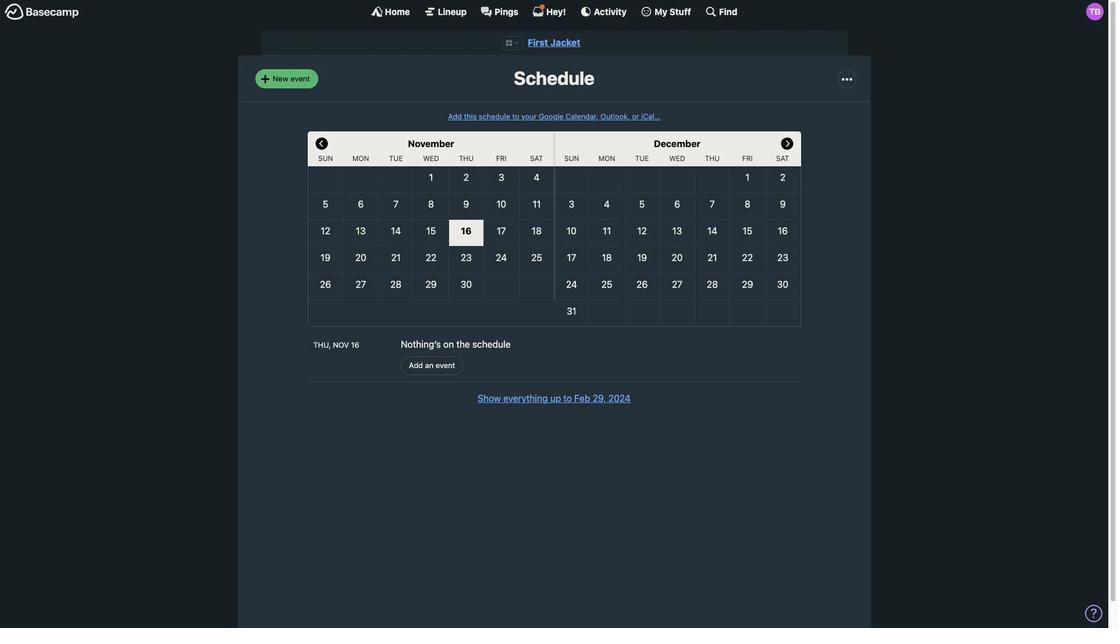 Task type: vqa. For each thing, say whether or not it's contained in the screenshot.
Lineup LINK
yes



Task type: locate. For each thing, give the bounding box(es) containing it.
1 wed from the left
[[423, 154, 439, 163]]

1 vertical spatial schedule
[[473, 339, 511, 350]]

feb
[[575, 394, 590, 404]]

to right up
[[564, 394, 572, 404]]

show        everything      up to        feb 29, 2024
[[478, 394, 631, 404]]

0 horizontal spatial to
[[512, 112, 519, 121]]

november
[[408, 139, 455, 149]]

0 horizontal spatial add
[[409, 361, 423, 370]]

event right new
[[291, 74, 310, 83]]

fri
[[496, 154, 507, 163], [743, 154, 753, 163]]

1 thu from the left
[[459, 154, 474, 163]]

nothing's on the schedule
[[401, 339, 511, 350]]

first jacket link
[[528, 37, 581, 48]]

outlook,
[[601, 112, 630, 121]]

wed down november
[[423, 154, 439, 163]]

this
[[464, 112, 477, 121]]

0 horizontal spatial fri
[[496, 154, 507, 163]]

to inside button
[[564, 394, 572, 404]]

1 tue from the left
[[389, 154, 403, 163]]

event
[[291, 74, 310, 83], [436, 361, 455, 370]]

1 vertical spatial to
[[564, 394, 572, 404]]

wed
[[423, 154, 439, 163], [669, 154, 685, 163]]

0 horizontal spatial thu
[[459, 154, 474, 163]]

add
[[448, 112, 462, 121], [409, 361, 423, 370]]

1 horizontal spatial fri
[[743, 154, 753, 163]]

add for add this schedule to your google calendar, outlook, or ical…
[[448, 112, 462, 121]]

add this schedule to your google calendar, outlook, or ical…
[[448, 112, 660, 121]]

show
[[478, 394, 501, 404]]

2 fri from the left
[[743, 154, 753, 163]]

switch accounts image
[[5, 3, 79, 21]]

1 mon from the left
[[353, 154, 369, 163]]

add inside add an event link
[[409, 361, 423, 370]]

0 vertical spatial add
[[448, 112, 462, 121]]

fri for november
[[496, 154, 507, 163]]

tue for november
[[389, 154, 403, 163]]

new event
[[273, 74, 310, 83]]

1 horizontal spatial add
[[448, 112, 462, 121]]

0 horizontal spatial sat
[[530, 154, 543, 163]]

1 fri from the left
[[496, 154, 507, 163]]

1 vertical spatial event
[[436, 361, 455, 370]]

1 sat from the left
[[530, 154, 543, 163]]

schedule right this
[[479, 112, 510, 121]]

new
[[273, 74, 288, 83]]

0 horizontal spatial tue
[[389, 154, 403, 163]]

2 sun from the left
[[565, 154, 579, 163]]

to
[[512, 112, 519, 121], [564, 394, 572, 404]]

schedule
[[479, 112, 510, 121], [473, 339, 511, 350]]

stuff
[[670, 6, 691, 17]]

to left your
[[512, 112, 519, 121]]

find button
[[705, 6, 738, 17]]

google
[[539, 112, 564, 121]]

everything
[[504, 394, 548, 404]]

1 horizontal spatial sun
[[565, 154, 579, 163]]

schedule
[[514, 67, 595, 89]]

1 horizontal spatial mon
[[599, 154, 615, 163]]

thu for december
[[705, 154, 720, 163]]

1 sun from the left
[[318, 154, 333, 163]]

1 horizontal spatial wed
[[669, 154, 685, 163]]

0 horizontal spatial event
[[291, 74, 310, 83]]

the
[[456, 339, 470, 350]]

wed down december
[[669, 154, 685, 163]]

home link
[[371, 6, 410, 17]]

home
[[385, 6, 410, 17]]

1 horizontal spatial event
[[436, 361, 455, 370]]

1 vertical spatial add
[[409, 361, 423, 370]]

schedule right the
[[473, 339, 511, 350]]

0 vertical spatial to
[[512, 112, 519, 121]]

2 mon from the left
[[599, 154, 615, 163]]

0 vertical spatial event
[[291, 74, 310, 83]]

1 horizontal spatial tue
[[635, 154, 649, 163]]

2 sat from the left
[[776, 154, 789, 163]]

29,
[[593, 394, 606, 404]]

lineup link
[[424, 6, 467, 17]]

mon
[[353, 154, 369, 163], [599, 154, 615, 163]]

first jacket
[[528, 37, 581, 48]]

sat
[[530, 154, 543, 163], [776, 154, 789, 163]]

16
[[351, 341, 359, 350]]

event inside add an event link
[[436, 361, 455, 370]]

add left this
[[448, 112, 462, 121]]

sun
[[318, 154, 333, 163], [565, 154, 579, 163]]

0 horizontal spatial wed
[[423, 154, 439, 163]]

2 tue from the left
[[635, 154, 649, 163]]

show        everything      up to        feb 29, 2024 button
[[478, 392, 631, 406]]

tyler black image
[[1087, 3, 1104, 20]]

up
[[550, 394, 561, 404]]

1 horizontal spatial to
[[564, 394, 572, 404]]

2 thu from the left
[[705, 154, 720, 163]]

tue
[[389, 154, 403, 163], [635, 154, 649, 163]]

1 horizontal spatial thu
[[705, 154, 720, 163]]

thu,
[[313, 341, 331, 350]]

add left an
[[409, 361, 423, 370]]

0 horizontal spatial mon
[[353, 154, 369, 163]]

event right an
[[436, 361, 455, 370]]

sat for december
[[776, 154, 789, 163]]

0 horizontal spatial sun
[[318, 154, 333, 163]]

fri for december
[[743, 154, 753, 163]]

1 horizontal spatial sat
[[776, 154, 789, 163]]

thu
[[459, 154, 474, 163], [705, 154, 720, 163]]

on
[[443, 339, 454, 350]]

nov
[[333, 341, 349, 350]]

2 wed from the left
[[669, 154, 685, 163]]



Task type: describe. For each thing, give the bounding box(es) containing it.
jacket
[[551, 37, 581, 48]]

calendar,
[[566, 112, 599, 121]]

sat for november
[[530, 154, 543, 163]]

to for schedule
[[512, 112, 519, 121]]

my stuff button
[[641, 6, 691, 17]]

wed for december
[[669, 154, 685, 163]]

to for up
[[564, 394, 572, 404]]

add for add an event
[[409, 361, 423, 370]]

december
[[654, 139, 701, 149]]

new event link
[[255, 69, 318, 88]]

hey!
[[546, 6, 566, 17]]

find
[[719, 6, 738, 17]]

lineup
[[438, 6, 467, 17]]

activity
[[594, 6, 627, 17]]

main element
[[0, 0, 1109, 23]]

pings
[[495, 6, 519, 17]]

2024
[[609, 394, 631, 404]]

ical…
[[641, 112, 660, 121]]

add this schedule to your google calendar, outlook, or ical… link
[[448, 112, 660, 121]]

thu, nov 16
[[313, 341, 359, 350]]

sun for november
[[318, 154, 333, 163]]

pings button
[[481, 6, 519, 17]]

nothing's
[[401, 339, 441, 350]]

0 vertical spatial schedule
[[479, 112, 510, 121]]

tue for december
[[635, 154, 649, 163]]

activity link
[[580, 6, 627, 17]]

add an event
[[409, 361, 455, 370]]

hey! button
[[532, 4, 566, 17]]

mon for november
[[353, 154, 369, 163]]

your
[[522, 112, 537, 121]]

my stuff
[[655, 6, 691, 17]]

wed for november
[[423, 154, 439, 163]]

event inside new event link
[[291, 74, 310, 83]]

an
[[425, 361, 434, 370]]

or
[[632, 112, 639, 121]]

add an event link
[[401, 357, 463, 376]]

thu for november
[[459, 154, 474, 163]]

first
[[528, 37, 548, 48]]

sun for december
[[565, 154, 579, 163]]

mon for december
[[599, 154, 615, 163]]

my
[[655, 6, 668, 17]]



